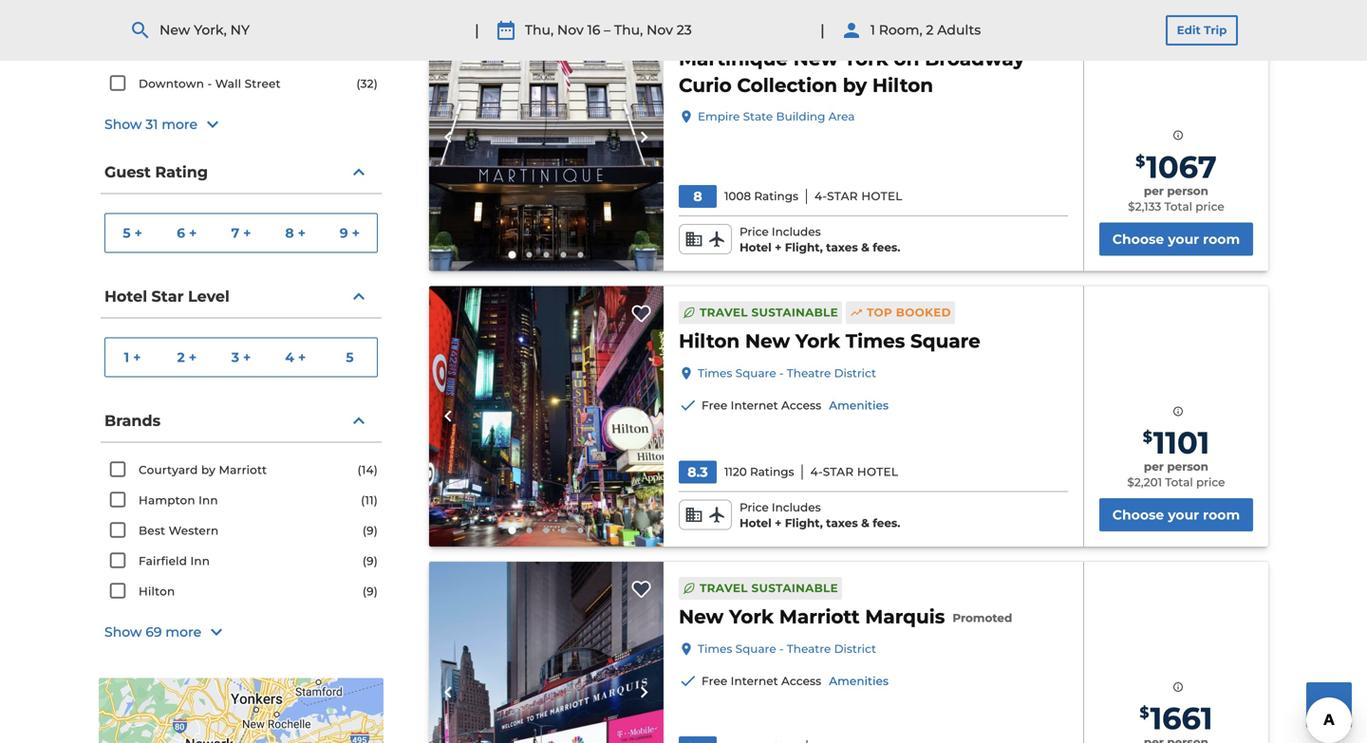 Task type: locate. For each thing, give the bounding box(es) containing it.
person inside '$ 1101 per person $2,201 total price'
[[1167, 460, 1208, 474]]

on
[[894, 47, 919, 70]]

2 access from the top
[[781, 674, 821, 688]]

1 for 1 room, 2 adults
[[870, 22, 875, 38]]

2 travel sustainable from the top
[[700, 306, 838, 319]]

your down '$ 1101 per person $2,201 total price'
[[1168, 507, 1199, 523]]

building down ny
[[219, 47, 270, 60]]

1 travel sustainable from the top
[[700, 23, 838, 37]]

district down new york marriott marquis - promoted element
[[834, 642, 876, 656]]

2 free from the top
[[702, 674, 728, 688]]

sustainable up collection
[[751, 23, 838, 37]]

1 choose your room button from the top
[[1099, 223, 1253, 256]]

sustainable up 'hilton new york times square'
[[751, 306, 838, 319]]

includes
[[772, 225, 821, 239], [772, 501, 821, 514]]

choose your room button
[[1099, 223, 1253, 256], [1099, 498, 1253, 532]]

show inside button
[[104, 116, 142, 133]]

| for 1 room, 2 adults
[[820, 21, 825, 39]]

0 vertical spatial free internet access amenities
[[702, 399, 889, 412]]

1 choose your room from the top
[[1112, 231, 1240, 247]]

amenities down new york marriott marquis - promoted element
[[829, 674, 889, 688]]

go to image #1 image for 1101
[[508, 527, 516, 534]]

1 vertical spatial state
[[743, 109, 773, 123]]

0 vertical spatial room
[[1203, 231, 1240, 247]]

1 vertical spatial &
[[861, 517, 869, 530]]

1120
[[724, 465, 747, 479]]

0 vertical spatial choose your room button
[[1099, 223, 1253, 256]]

per
[[1144, 184, 1164, 198], [1144, 460, 1164, 474]]

1 per from the top
[[1144, 184, 1164, 198]]

3 property building image from the top
[[429, 562, 664, 743]]

1 vertical spatial show
[[104, 624, 142, 641]]

2 fees. from the top
[[873, 517, 900, 530]]

price inside '$ 1101 per person $2,201 total price'
[[1196, 476, 1225, 490]]

1 vertical spatial marriott
[[779, 605, 860, 628]]

+ left "6"
[[134, 225, 142, 241]]

0 vertical spatial taxes
[[826, 241, 858, 255]]

0 horizontal spatial 8
[[285, 225, 294, 241]]

3 photo carousel region from the top
[[429, 562, 664, 743]]

2 your from the top
[[1168, 507, 1199, 523]]

1 horizontal spatial hilton
[[679, 329, 740, 353]]

0 vertical spatial access
[[781, 399, 821, 412]]

4-
[[815, 189, 827, 203], [810, 465, 823, 479]]

1 amenities from the top
[[829, 399, 889, 412]]

0 vertical spatial top booked
[[867, 23, 951, 37]]

show
[[104, 116, 142, 133], [104, 624, 142, 641]]

2 price from the top
[[740, 501, 769, 514]]

0 vertical spatial sustainable
[[751, 23, 838, 37]]

new inside hilton new york times square element
[[745, 329, 790, 353]]

2 free internet access amenities from the top
[[702, 674, 889, 688]]

1 horizontal spatial thu,
[[614, 22, 643, 38]]

1 vertical spatial price includes hotel + flight, taxes & fees.
[[740, 501, 900, 530]]

1 vertical spatial choose your room button
[[1099, 498, 1253, 532]]

top booked
[[867, 23, 951, 37], [867, 306, 951, 319]]

2 choose from the top
[[1112, 507, 1164, 523]]

2 & from the top
[[861, 517, 869, 530]]

1 vertical spatial empire state building area
[[698, 109, 855, 123]]

5 left "6"
[[123, 225, 131, 241]]

fees.
[[873, 241, 900, 255], [873, 517, 900, 530]]

1 access from the top
[[781, 399, 821, 412]]

0 vertical spatial amenities
[[829, 399, 889, 412]]

property building image for 1067
[[429, 4, 664, 271]]

5 for 5
[[346, 349, 354, 366]]

per for 1101
[[1144, 460, 1164, 474]]

district down hilton new york times square element
[[834, 366, 876, 380]]

$2,133
[[1128, 200, 1161, 214]]

empire
[[139, 47, 182, 60], [698, 109, 740, 123]]

1 nov from the left
[[557, 22, 584, 38]]

1 vertical spatial (9)
[[363, 554, 378, 568]]

0 vertical spatial top
[[867, 23, 892, 37]]

0 vertical spatial go to image #3 image
[[543, 252, 549, 258]]

0 vertical spatial show
[[104, 116, 142, 133]]

2 go to image #4 image from the top
[[561, 528, 566, 534]]

2 top from the top
[[867, 306, 892, 319]]

1 price from the top
[[740, 225, 769, 239]]

per inside $ 1067 per person $2,133 total price
[[1144, 184, 1164, 198]]

0 vertical spatial property building image
[[429, 4, 664, 271]]

amenities
[[829, 399, 889, 412], [829, 674, 889, 688]]

0 vertical spatial per
[[1144, 184, 1164, 198]]

0 vertical spatial by
[[843, 73, 867, 97]]

2 vertical spatial district
[[834, 642, 876, 656]]

nov left 16
[[557, 22, 584, 38]]

internet down new york marriott marquis in the bottom of the page
[[731, 674, 778, 688]]

2 | from the left
[[820, 21, 825, 39]]

taxes up 'hilton new york times square'
[[826, 241, 858, 255]]

7
[[231, 225, 239, 241]]

show left "31"
[[104, 116, 142, 133]]

0 horizontal spatial building
[[219, 47, 270, 60]]

booked
[[896, 23, 951, 37], [896, 306, 951, 319]]

0 vertical spatial theatre
[[230, 16, 276, 30]]

5 for 5 +
[[123, 225, 131, 241]]

amenities down hilton new york times square element
[[829, 399, 889, 412]]

- left ny
[[223, 16, 227, 30]]

1 vertical spatial flight,
[[785, 517, 823, 530]]

price down 1101
[[1196, 476, 1225, 490]]

0 vertical spatial ratings
[[754, 189, 798, 203]]

area up street
[[273, 47, 301, 60]]

(9) for inn
[[363, 554, 378, 568]]

$ left 1101
[[1143, 428, 1152, 446]]

marriott down brands dropdown button
[[219, 463, 267, 477]]

building
[[219, 47, 270, 60], [776, 109, 825, 123]]

|
[[475, 21, 479, 39], [820, 21, 825, 39]]

2 taxes from the top
[[826, 517, 858, 530]]

internet for 1101
[[731, 399, 778, 412]]

1101
[[1153, 424, 1210, 461]]

2 internet from the top
[[731, 674, 778, 688]]

go to image #2 image for 1067
[[526, 252, 532, 258]]

0 vertical spatial price includes hotel + flight, taxes & fees.
[[740, 225, 900, 255]]

go to image #1 image for 1067
[[508, 251, 516, 259]]

star
[[827, 189, 858, 203], [151, 287, 184, 306], [823, 465, 854, 479]]

empire state building area for square
[[139, 47, 301, 60]]

0 vertical spatial area
[[273, 47, 301, 60]]

0 horizontal spatial nov
[[557, 22, 584, 38]]

person for 1101
[[1167, 460, 1208, 474]]

rating
[[155, 163, 208, 181]]

choose your room down $2,133
[[1112, 231, 1240, 247]]

2 go to image #3 image from the top
[[543, 528, 549, 534]]

top up 'hilton new york times square'
[[867, 306, 892, 319]]

2 go to image #5 image from the top
[[578, 528, 583, 534]]

price down 1120 ratings
[[740, 501, 769, 514]]

more right 69
[[165, 624, 201, 641]]

2 vertical spatial (9)
[[363, 585, 378, 599]]

best
[[139, 524, 165, 538]]

your
[[1168, 231, 1199, 247], [1168, 507, 1199, 523]]

1 vertical spatial theatre
[[787, 366, 831, 380]]

per up the $2,201
[[1144, 460, 1164, 474]]

choose your room button down the $2,201
[[1099, 498, 1253, 532]]

by right collection
[[843, 73, 867, 97]]

free internet access amenities down hilton new york times square element
[[702, 399, 889, 412]]

empire state building area for new
[[698, 109, 855, 123]]

room down $ 1067 per person $2,133 total price
[[1203, 231, 1240, 247]]

district right ny
[[279, 16, 323, 30]]

1 vertical spatial per
[[1144, 460, 1164, 474]]

1 vertical spatial 8
[[285, 225, 294, 241]]

2 per from the top
[[1144, 460, 1164, 474]]

martinique new york on broadway curio collection by hilton element
[[679, 45, 1068, 98]]

state down collection
[[743, 109, 773, 123]]

+ for 3 +
[[243, 349, 251, 366]]

1 person from the top
[[1167, 184, 1208, 198]]

taxes
[[826, 241, 858, 255], [826, 517, 858, 530]]

2 room from the top
[[1203, 507, 1240, 523]]

1 horizontal spatial 5
[[346, 349, 354, 366]]

2 person from the top
[[1167, 460, 1208, 474]]

$ inside $ 1661
[[1140, 703, 1149, 722]]

includes for 1067
[[772, 225, 821, 239]]

2 (9) from the top
[[363, 554, 378, 568]]

theatre down hilton new york times square element
[[787, 366, 831, 380]]

0 vertical spatial empire state building area
[[139, 47, 301, 60]]

1 vertical spatial 4-star hotel
[[810, 465, 898, 479]]

go to image #1 image
[[508, 251, 516, 259], [508, 527, 516, 534]]

1 inside button
[[124, 349, 129, 366]]

2 amenities from the top
[[829, 674, 889, 688]]

+ left 9
[[298, 225, 306, 241]]

+ down 1120 ratings
[[775, 517, 782, 530]]

choose down the $2,201
[[1112, 507, 1164, 523]]

star for 1101
[[823, 465, 854, 479]]

by right courtyard
[[201, 463, 216, 477]]

flight, down 1120 ratings
[[785, 517, 823, 530]]

+ right 7
[[243, 225, 251, 241]]

times square - theatre district for 1661
[[698, 642, 876, 656]]

top for 1067
[[867, 23, 892, 37]]

0 vertical spatial flight,
[[785, 241, 823, 255]]

square
[[177, 16, 219, 30], [910, 329, 980, 353], [735, 366, 776, 380], [735, 642, 776, 656]]

1 & from the top
[[861, 241, 869, 255]]

1 price from the top
[[1195, 200, 1224, 214]]

(11)
[[361, 494, 378, 507]]

hotel inside hotel star level dropdown button
[[104, 287, 147, 306]]

0 vertical spatial inn
[[199, 494, 218, 507]]

go to image #3 image
[[543, 252, 549, 258], [543, 528, 549, 534]]

person for 1067
[[1167, 184, 1208, 198]]

1 vertical spatial total
[[1165, 476, 1193, 490]]

1 horizontal spatial |
[[820, 21, 825, 39]]

go to image #2 image
[[526, 252, 532, 258], [526, 528, 532, 534]]

top booked up on
[[867, 23, 951, 37]]

- left wall
[[207, 77, 212, 91]]

1 vertical spatial empire
[[698, 109, 740, 123]]

internet
[[731, 399, 778, 412], [731, 674, 778, 688]]

new inside martinique new york on broadway curio collection by hilton
[[793, 47, 838, 70]]

1 vertical spatial by
[[201, 463, 216, 477]]

| for thu, nov 16 – thu, nov 23
[[475, 21, 479, 39]]

1 top from the top
[[867, 23, 892, 37]]

brands button
[[101, 400, 382, 443]]

nov
[[557, 22, 584, 38], [647, 22, 673, 38]]

1 vertical spatial top booked
[[867, 306, 951, 319]]

1 horizontal spatial nov
[[647, 22, 673, 38]]

ratings for 1067
[[754, 189, 798, 203]]

4- right 1120 ratings
[[810, 465, 823, 479]]

thu,
[[525, 22, 554, 38], [614, 22, 643, 38]]

0 vertical spatial 5
[[123, 225, 131, 241]]

1 horizontal spatial building
[[776, 109, 825, 123]]

sustainable
[[751, 23, 838, 37], [751, 306, 838, 319], [751, 582, 838, 595]]

flight, down 1008 ratings
[[785, 241, 823, 255]]

fees. for 1067
[[873, 241, 900, 255]]

includes for 1101
[[772, 501, 821, 514]]

8 right 7 + button
[[285, 225, 294, 241]]

total right the $2,201
[[1165, 476, 1193, 490]]

taxes up new york marriott marquis - promoted element
[[826, 517, 858, 530]]

ratings right '1008'
[[754, 189, 798, 203]]

2 vertical spatial photo carousel region
[[429, 562, 664, 743]]

nov left 23
[[647, 22, 673, 38]]

0 horizontal spatial hilton
[[139, 585, 175, 599]]

sustainable for 1101
[[751, 306, 838, 319]]

8 +
[[285, 225, 306, 241]]

curio
[[679, 73, 732, 97]]

2 booked from the top
[[896, 306, 951, 319]]

new york marriott marquis - promoted element
[[679, 604, 1012, 630]]

2 travel from the top
[[700, 306, 748, 319]]

top booked for 1101
[[867, 306, 951, 319]]

1 travel from the top
[[700, 23, 748, 37]]

3 travel sustainable from the top
[[700, 582, 838, 595]]

price for 1067
[[1195, 200, 1224, 214]]

+ right "6"
[[189, 225, 197, 241]]

1 flight, from the top
[[785, 241, 823, 255]]

top for 1101
[[867, 306, 892, 319]]

8 + button
[[268, 214, 323, 252]]

more
[[162, 116, 198, 133], [165, 624, 201, 641]]

1 choose from the top
[[1112, 231, 1164, 247]]

2 sustainable from the top
[[751, 306, 838, 319]]

choose down $2,133
[[1112, 231, 1164, 247]]

0 vertical spatial choose
[[1112, 231, 1164, 247]]

5 right the 4 + 'button'
[[346, 349, 354, 366]]

31
[[145, 116, 158, 133]]

1 vertical spatial person
[[1167, 460, 1208, 474]]

8 for 8 +
[[285, 225, 294, 241]]

ratings for 1101
[[750, 465, 794, 479]]

0 vertical spatial price
[[1195, 200, 1224, 214]]

1 top booked from the top
[[867, 23, 951, 37]]

state for times
[[185, 47, 216, 60]]

4 + button
[[268, 338, 323, 376]]

1 left room,
[[870, 22, 875, 38]]

1 go to image #5 image from the top
[[578, 252, 583, 258]]

district
[[279, 16, 323, 30], [834, 366, 876, 380], [834, 642, 876, 656]]

price includes hotel + flight, taxes & fees. down 1008 ratings
[[740, 225, 900, 255]]

1 includes from the top
[[772, 225, 821, 239]]

hotel
[[861, 189, 903, 203], [740, 241, 772, 255], [104, 287, 147, 306], [857, 465, 898, 479], [740, 517, 772, 530]]

hampton inn
[[139, 494, 218, 507]]

1 go to image #3 image from the top
[[543, 252, 549, 258]]

1 vertical spatial choose
[[1112, 507, 1164, 523]]

1 (9) from the top
[[363, 524, 378, 538]]

free internet access amenities
[[702, 399, 889, 412], [702, 674, 889, 688]]

1 taxes from the top
[[826, 241, 858, 255]]

1 fees. from the top
[[873, 241, 900, 255]]

star left level
[[151, 287, 184, 306]]

0 vertical spatial marriott
[[219, 463, 267, 477]]

travel sustainable up new york marriott marquis in the bottom of the page
[[700, 582, 838, 595]]

price for 1067
[[740, 225, 769, 239]]

photo carousel region for 1067
[[429, 4, 664, 271]]

empire state building area
[[139, 47, 301, 60], [698, 109, 855, 123]]

1 vertical spatial go to image #3 image
[[543, 528, 549, 534]]

per inside '$ 1101 per person $2,201 total price'
[[1144, 460, 1164, 474]]

1 price includes hotel + flight, taxes & fees. from the top
[[740, 225, 900, 255]]

level
[[188, 287, 230, 306]]

+ right 9
[[352, 225, 360, 241]]

2 nov from the left
[[647, 22, 673, 38]]

+ right 4
[[298, 349, 306, 366]]

4
[[285, 349, 294, 366]]

1 go to image #4 image from the top
[[561, 252, 566, 258]]

york inside martinique new york on broadway curio collection by hilton
[[844, 47, 888, 70]]

theatre
[[230, 16, 276, 30], [787, 366, 831, 380], [787, 642, 831, 656]]

(9)
[[363, 524, 378, 538], [363, 554, 378, 568], [363, 585, 378, 599]]

inn down courtyard by marriott
[[199, 494, 218, 507]]

2 price from the top
[[1196, 476, 1225, 490]]

1 your from the top
[[1168, 231, 1199, 247]]

1661
[[1150, 700, 1213, 737]]

1 vertical spatial go to image #5 image
[[578, 528, 583, 534]]

theatre right york,
[[230, 16, 276, 30]]

includes down 1008 ratings
[[772, 225, 821, 239]]

choose for 1101
[[1112, 507, 1164, 523]]

top booked up 'hilton new york times square'
[[867, 306, 951, 319]]

1 property building image from the top
[[429, 4, 664, 271]]

1 vertical spatial inn
[[190, 554, 210, 568]]

total inside '$ 1101 per person $2,201 total price'
[[1165, 476, 1193, 490]]

new york, ny
[[159, 22, 250, 38]]

state
[[185, 47, 216, 60], [743, 109, 773, 123]]

go to image #4 image
[[561, 252, 566, 258], [561, 528, 566, 534]]

go to image #5 image
[[578, 252, 583, 258], [578, 528, 583, 534]]

$ left 1661
[[1140, 703, 1149, 722]]

price
[[740, 225, 769, 239], [740, 501, 769, 514]]

1 internet from the top
[[731, 399, 778, 412]]

2 go to image #2 image from the top
[[526, 528, 532, 534]]

show inside button
[[104, 624, 142, 641]]

5 button
[[323, 338, 377, 376]]

$ left 1067
[[1136, 152, 1145, 170]]

choose your room button down $2,133
[[1099, 223, 1253, 256]]

your down $ 1067 per person $2,133 total price
[[1168, 231, 1199, 247]]

1 horizontal spatial empire state building area
[[698, 109, 855, 123]]

empire state building area down collection
[[698, 109, 855, 123]]

york inside hilton new york times square element
[[795, 329, 840, 353]]

1 vertical spatial travel
[[700, 306, 748, 319]]

1 thu, from the left
[[525, 22, 554, 38]]

0 vertical spatial york
[[844, 47, 888, 70]]

2 vertical spatial travel
[[700, 582, 748, 595]]

8 inside button
[[285, 225, 294, 241]]

top up martinique new york on broadway curio collection by hilton element
[[867, 23, 892, 37]]

-
[[223, 16, 227, 30], [207, 77, 212, 91], [779, 366, 784, 380], [779, 642, 784, 656]]

star right 1120 ratings
[[823, 465, 854, 479]]

access down hilton new york times square element
[[781, 399, 821, 412]]

1 vertical spatial more
[[165, 624, 201, 641]]

empire for martinique new york on broadway curio collection by hilton
[[698, 109, 740, 123]]

access down new york marriott marquis in the bottom of the page
[[781, 674, 821, 688]]

per for 1067
[[1144, 184, 1164, 198]]

hilton inside martinique new york on broadway curio collection by hilton
[[872, 73, 933, 97]]

2 choose your room button from the top
[[1099, 498, 1253, 532]]

edit
[[1177, 23, 1201, 37]]

price includes hotel + flight, taxes & fees. for 1067
[[740, 225, 900, 255]]

travel
[[700, 23, 748, 37], [700, 306, 748, 319], [700, 582, 748, 595]]

1 vertical spatial star
[[151, 287, 184, 306]]

hilton for hilton new york times square
[[679, 329, 740, 353]]

4-star hotel for 1101
[[810, 465, 898, 479]]

2 top booked from the top
[[867, 306, 951, 319]]

2 flight, from the top
[[785, 517, 823, 530]]

times square - theatre district down new york marriott marquis in the bottom of the page
[[698, 642, 876, 656]]

+ for 7 +
[[243, 225, 251, 241]]

1 vertical spatial 2
[[177, 349, 185, 366]]

0 vertical spatial &
[[861, 241, 869, 255]]

go to image #3 image for 1067
[[543, 252, 549, 258]]

1 go to image #1 image from the top
[[508, 251, 516, 259]]

$
[[1136, 152, 1145, 170], [1143, 428, 1152, 446], [1140, 703, 1149, 722]]

1 vertical spatial 4-
[[810, 465, 823, 479]]

building down collection
[[776, 109, 825, 123]]

2 includes from the top
[[772, 501, 821, 514]]

4- right 1008 ratings
[[815, 189, 827, 203]]

2 vertical spatial theatre
[[787, 642, 831, 656]]

1 free internet access amenities from the top
[[702, 399, 889, 412]]

2 go to image #1 image from the top
[[508, 527, 516, 534]]

choose your room down the $2,201
[[1112, 507, 1240, 523]]

1 vertical spatial property building image
[[429, 286, 664, 547]]

1008 ratings
[[724, 189, 798, 203]]

1 sustainable from the top
[[751, 23, 838, 37]]

includes down 1120 ratings
[[772, 501, 821, 514]]

more inside button
[[165, 624, 201, 641]]

ratings
[[754, 189, 798, 203], [750, 465, 794, 479]]

0 horizontal spatial marriott
[[219, 463, 267, 477]]

1 room, 2 adults
[[870, 22, 981, 38]]

free
[[702, 399, 728, 412], [702, 674, 728, 688]]

sustainable up new york marriott marquis in the bottom of the page
[[751, 582, 838, 595]]

area for on
[[828, 109, 855, 123]]

choose your room for 1101
[[1112, 507, 1240, 523]]

new inside new york marriott marquis - promoted element
[[679, 605, 724, 628]]

2 choose your room from the top
[[1112, 507, 1240, 523]]

- down new york marriott marquis in the bottom of the page
[[779, 642, 784, 656]]

inn down western
[[190, 554, 210, 568]]

show left 69
[[104, 624, 142, 641]]

5
[[123, 225, 131, 241], [346, 349, 354, 366]]

0 horizontal spatial empire
[[139, 47, 182, 60]]

times square - theatre district down hilton new york times square element
[[698, 366, 876, 380]]

by inside martinique new york on broadway curio collection by hilton
[[843, 73, 867, 97]]

best western
[[139, 524, 219, 538]]

0 horizontal spatial |
[[475, 21, 479, 39]]

building for square
[[219, 47, 270, 60]]

building for new
[[776, 109, 825, 123]]

1 go to image #2 image from the top
[[526, 252, 532, 258]]

16
[[587, 22, 600, 38]]

hilton
[[872, 73, 933, 97], [679, 329, 740, 353], [139, 585, 175, 599]]

2 +
[[177, 349, 197, 366]]

1 vertical spatial price
[[1196, 476, 1225, 490]]

0 horizontal spatial state
[[185, 47, 216, 60]]

1 | from the left
[[475, 21, 479, 39]]

person inside $ 1067 per person $2,133 total price
[[1167, 184, 1208, 198]]

1 free from the top
[[702, 399, 728, 412]]

total for 1067
[[1164, 200, 1192, 214]]

marriott
[[219, 463, 267, 477], [779, 605, 860, 628]]

theatre down new york marriott marquis in the bottom of the page
[[787, 642, 831, 656]]

1 vertical spatial go to image #2 image
[[526, 528, 532, 534]]

1 vertical spatial times square - theatre district
[[698, 366, 876, 380]]

hilton new york times square element
[[679, 328, 980, 354]]

free for 1661
[[702, 674, 728, 688]]

more for show 31 more
[[162, 116, 198, 133]]

show for show 69 more
[[104, 624, 142, 641]]

0 vertical spatial photo carousel region
[[429, 4, 664, 271]]

0 vertical spatial choose your room
[[1112, 231, 1240, 247]]

1 vertical spatial top
[[867, 306, 892, 319]]

2 property building image from the top
[[429, 286, 664, 547]]

1 photo carousel region from the top
[[429, 4, 664, 271]]

show 31 more
[[104, 116, 198, 133]]

2 horizontal spatial hilton
[[872, 73, 933, 97]]

2 show from the top
[[104, 624, 142, 641]]

total right $2,133
[[1164, 200, 1192, 214]]

thu, right '–'
[[614, 22, 643, 38]]

9
[[340, 225, 348, 241]]

marriott inside new york marriott marquis - promoted element
[[779, 605, 860, 628]]

2 vertical spatial hilton
[[139, 585, 175, 599]]

price for 1101
[[740, 501, 769, 514]]

0 vertical spatial your
[[1168, 231, 1199, 247]]

york for 1101
[[795, 329, 840, 353]]

choose your room button for 1067
[[1099, 223, 1253, 256]]

ratings right 1120
[[750, 465, 794, 479]]

1 vertical spatial area
[[828, 109, 855, 123]]

$ inside $ 1067 per person $2,133 total price
[[1136, 152, 1145, 170]]

0 vertical spatial booked
[[896, 23, 951, 37]]

inn for hampton inn
[[199, 494, 218, 507]]

0 vertical spatial price
[[740, 225, 769, 239]]

1 vertical spatial booked
[[896, 306, 951, 319]]

internet up 1120 ratings
[[731, 399, 778, 412]]

0 vertical spatial fees.
[[873, 241, 900, 255]]

york inside new york marriott marquis - promoted element
[[729, 605, 774, 628]]

2 photo carousel region from the top
[[429, 286, 664, 547]]

2
[[926, 22, 934, 38], [177, 349, 185, 366]]

1 show from the top
[[104, 116, 142, 133]]

+ inside 'button'
[[298, 349, 306, 366]]

price inside $ 1067 per person $2,133 total price
[[1195, 200, 1224, 214]]

(9) for western
[[363, 524, 378, 538]]

+ for 8 +
[[298, 225, 306, 241]]

free internet access amenities down new york marriott marquis in the bottom of the page
[[702, 674, 889, 688]]

0 vertical spatial go to image #5 image
[[578, 252, 583, 258]]

–
[[604, 22, 611, 38]]

price down 1008 ratings
[[740, 225, 769, 239]]

1 left 2 +
[[124, 349, 129, 366]]

wall
[[215, 77, 241, 91]]

more inside button
[[162, 116, 198, 133]]

0 horizontal spatial 2
[[177, 349, 185, 366]]

2 vertical spatial property building image
[[429, 562, 664, 743]]

0 vertical spatial more
[[162, 116, 198, 133]]

+ inside button
[[298, 225, 306, 241]]

2 vertical spatial $
[[1140, 703, 1149, 722]]

property building image
[[429, 4, 664, 271], [429, 286, 664, 547], [429, 562, 664, 743]]

choose
[[1112, 231, 1164, 247], [1112, 507, 1164, 523]]

2 price includes hotel + flight, taxes & fees. from the top
[[740, 501, 900, 530]]

$ inside '$ 1101 per person $2,201 total price'
[[1143, 428, 1152, 446]]

flight,
[[785, 241, 823, 255], [785, 517, 823, 530]]

69
[[145, 624, 162, 641]]

photo carousel region
[[429, 4, 664, 271], [429, 286, 664, 547], [429, 562, 664, 743]]

3 +
[[231, 349, 251, 366]]

travel sustainable up martinique
[[700, 23, 838, 37]]

total inside $ 1067 per person $2,133 total price
[[1164, 200, 1192, 214]]

& for 1067
[[861, 241, 869, 255]]

price includes hotel + flight, taxes & fees. down 1120 ratings
[[740, 501, 900, 530]]

1 vertical spatial 1
[[124, 349, 129, 366]]

marriott left marquis at the bottom right
[[779, 605, 860, 628]]

more right "31"
[[162, 116, 198, 133]]

area down martinique new york on broadway curio collection by hilton
[[828, 109, 855, 123]]

2 right 1 + button
[[177, 349, 185, 366]]

0 vertical spatial go to image #1 image
[[508, 251, 516, 259]]

times square - theatre district up wall
[[139, 16, 323, 30]]

per up $2,133
[[1144, 184, 1164, 198]]

1 room from the top
[[1203, 231, 1240, 247]]

room down '$ 1101 per person $2,201 total price'
[[1203, 507, 1240, 523]]

1 vertical spatial internet
[[731, 674, 778, 688]]

star right 1008 ratings
[[827, 189, 858, 203]]

1 vertical spatial includes
[[772, 501, 821, 514]]

price includes hotel + flight, taxes & fees.
[[740, 225, 900, 255], [740, 501, 900, 530]]

empire state building area down york,
[[139, 47, 301, 60]]

1 booked from the top
[[896, 23, 951, 37]]

total
[[1164, 200, 1192, 214], [1165, 476, 1193, 490]]

thu, left 16
[[525, 22, 554, 38]]



Task type: vqa. For each thing, say whether or not it's contained in the screenshot.
star in the "dropdown button"
yes



Task type: describe. For each thing, give the bounding box(es) containing it.
fees. for 1101
[[873, 517, 900, 530]]

(41)
[[358, 47, 378, 60]]

1 +
[[124, 349, 141, 366]]

1 + button
[[105, 338, 160, 376]]

6 + button
[[160, 214, 214, 252]]

3 sustainable from the top
[[751, 582, 838, 595]]

+ for 1 +
[[133, 349, 141, 366]]

edit trip
[[1177, 23, 1227, 37]]

amenities for 1661
[[829, 674, 889, 688]]

show 69 more
[[104, 624, 201, 641]]

marriott for by
[[219, 463, 267, 477]]

more for show 69 more
[[165, 624, 201, 641]]

+ for 6 +
[[189, 225, 197, 241]]

internet for 1661
[[731, 674, 778, 688]]

times square - theatre district for 1101
[[698, 366, 876, 380]]

3
[[231, 349, 239, 366]]

marquis
[[865, 605, 945, 628]]

1067
[[1146, 148, 1217, 185]]

7 +
[[231, 225, 251, 241]]

hotel star level
[[104, 287, 230, 306]]

go to image #4 image for 1067
[[561, 252, 566, 258]]

your for 1067
[[1168, 231, 1199, 247]]

1120 ratings
[[724, 465, 794, 479]]

empire for times square - theatre district
[[139, 47, 182, 60]]

7 + button
[[214, 214, 268, 252]]

9 +
[[340, 225, 360, 241]]

martinique
[[679, 47, 788, 70]]

martinique new york on broadway curio collection by hilton
[[679, 47, 1025, 97]]

amenities for 1101
[[829, 399, 889, 412]]

$ for 1101
[[1143, 428, 1152, 446]]

courtyard
[[139, 463, 198, 477]]

4- for 1101
[[810, 465, 823, 479]]

0 vertical spatial times square - theatre district
[[139, 16, 323, 30]]

5 +
[[123, 225, 142, 241]]

2 + button
[[160, 338, 214, 376]]

guest rating
[[104, 163, 208, 181]]

+ down 1008 ratings
[[775, 241, 782, 255]]

flight, for 1067
[[785, 241, 823, 255]]

western
[[169, 524, 219, 538]]

choose your room button for 1101
[[1099, 498, 1253, 532]]

3 + button
[[214, 338, 268, 376]]

street
[[245, 77, 281, 91]]

choose for 1067
[[1112, 231, 1164, 247]]

room,
[[879, 22, 922, 38]]

downtown
[[139, 77, 204, 91]]

state for martinique
[[743, 109, 773, 123]]

2 thu, from the left
[[614, 22, 643, 38]]

$ 1101 per person $2,201 total price
[[1127, 424, 1225, 490]]

ny
[[230, 22, 250, 38]]

1008
[[724, 189, 751, 203]]

- down hilton new york times square element
[[779, 366, 784, 380]]

travel for 1101
[[700, 306, 748, 319]]

flight, for 1101
[[785, 517, 823, 530]]

hilton new york times square
[[679, 329, 980, 353]]

0 vertical spatial district
[[279, 16, 323, 30]]

broadway
[[925, 47, 1025, 70]]

8 for 8
[[693, 188, 702, 204]]

3 travel from the top
[[700, 582, 748, 595]]

district for 1661
[[834, 642, 876, 656]]

trip
[[1204, 23, 1227, 37]]

$ 1661
[[1140, 700, 1213, 737]]

brands
[[104, 411, 160, 430]]

thu, nov 16 – thu, nov 23
[[525, 22, 692, 38]]

(14)
[[357, 463, 378, 477]]

fairfield inn
[[139, 554, 210, 568]]

guest rating button
[[101, 151, 382, 194]]

total for 1101
[[1165, 476, 1193, 490]]

+ for 4 +
[[298, 349, 306, 366]]

taxes for 1067
[[826, 241, 858, 255]]

york,
[[194, 22, 227, 38]]

sustainable for 1067
[[751, 23, 838, 37]]

hotel star level button
[[101, 276, 382, 319]]

inn for fairfield inn
[[190, 554, 210, 568]]

1 for 1 +
[[124, 349, 129, 366]]

8.3
[[688, 464, 708, 480]]

room for 1101
[[1203, 507, 1240, 523]]

6 +
[[177, 225, 197, 241]]

+ for 5 +
[[134, 225, 142, 241]]

show 31 more button
[[104, 113, 378, 136]]

+ for 2 +
[[189, 349, 197, 366]]

york for 1067
[[844, 47, 888, 70]]

sign in to save image
[[632, 22, 651, 45]]

0 vertical spatial 2
[[926, 22, 934, 38]]

collection
[[737, 73, 837, 97]]

travel for 1067
[[700, 23, 748, 37]]

room for 1067
[[1203, 231, 1240, 247]]

adults
[[937, 22, 981, 38]]

6
[[177, 225, 185, 241]]

2 inside "button"
[[177, 349, 185, 366]]

star inside dropdown button
[[151, 287, 184, 306]]

4-star hotel for 1067
[[815, 189, 903, 203]]

$2,201
[[1127, 476, 1162, 490]]

+ for 9 +
[[352, 225, 360, 241]]

price for 1101
[[1196, 476, 1225, 490]]

4 +
[[285, 349, 306, 366]]

5 + button
[[105, 214, 160, 252]]

courtyard by marriott
[[139, 463, 267, 477]]

go to image #2 image for 1101
[[526, 528, 532, 534]]

top booked for 1067
[[867, 23, 951, 37]]

edit trip button
[[1166, 15, 1238, 46]]

your for 1101
[[1168, 507, 1199, 523]]

booked for 1101
[[896, 306, 951, 319]]

show 69 more button
[[104, 621, 378, 644]]

$ for 1067
[[1136, 152, 1145, 170]]

$ 1067 per person $2,133 total price
[[1128, 148, 1224, 214]]

marriott for york
[[779, 605, 860, 628]]

4- for 1067
[[815, 189, 827, 203]]

district for 1101
[[834, 366, 876, 380]]

area for theatre
[[273, 47, 301, 60]]

downtown - wall street
[[139, 77, 281, 91]]

access for 1661
[[781, 674, 821, 688]]

go to image #3 image for 1101
[[543, 528, 549, 534]]

23
[[677, 22, 692, 38]]

9 + button
[[323, 214, 377, 252]]

guest
[[104, 163, 151, 181]]

property building image for 1101
[[429, 286, 664, 547]]

go to image #4 image for 1101
[[561, 528, 566, 534]]

fairfield
[[139, 554, 187, 568]]

access for 1101
[[781, 399, 821, 412]]

photo carousel region for 1101
[[429, 286, 664, 547]]

hampton
[[139, 494, 195, 507]]

3 (9) from the top
[[363, 585, 378, 599]]

theatre for 1101
[[787, 366, 831, 380]]

(32)
[[356, 77, 378, 91]]

free internet access amenities for 1661
[[702, 674, 889, 688]]

theatre for 1661
[[787, 642, 831, 656]]

go to image #5 image for 1101
[[578, 528, 583, 534]]

hilton for hilton
[[139, 585, 175, 599]]

new york marriott marquis
[[679, 605, 945, 628]]

free for 1101
[[702, 399, 728, 412]]

0 horizontal spatial by
[[201, 463, 216, 477]]

star for 1067
[[827, 189, 858, 203]]

choose your room for 1067
[[1112, 231, 1240, 247]]



